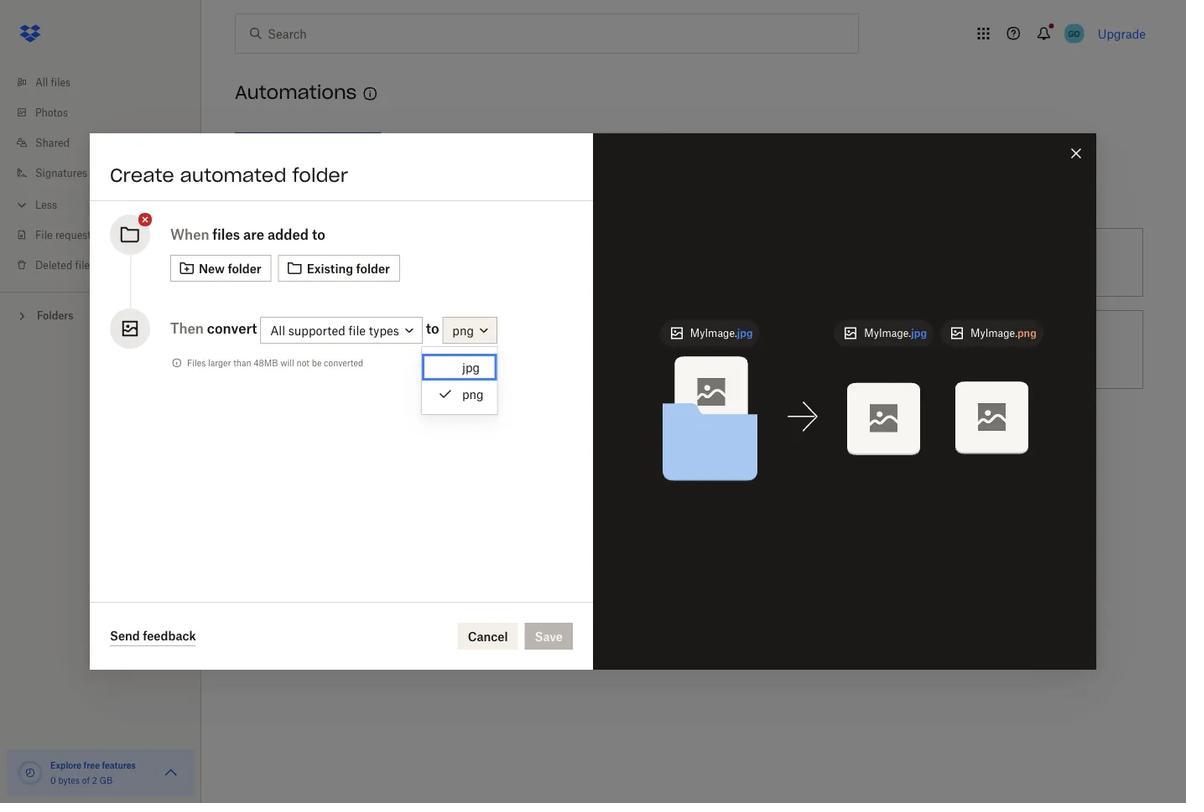 Task type: vqa. For each thing, say whether or not it's contained in the screenshot.
"companies"
no



Task type: describe. For each thing, give the bounding box(es) containing it.
2 myimage. jpg from the left
[[864, 327, 927, 340]]

shared
[[35, 136, 70, 149]]

convert for choose a file format to convert videos to
[[740, 333, 781, 348]]

unzip files
[[917, 343, 976, 357]]

2
[[92, 776, 97, 786]]

automations
[[235, 81, 357, 104]]

2 horizontal spatial jpg
[[911, 327, 927, 340]]

choose a file format to convert videos to button
[[536, 304, 843, 396]]

unzip files button
[[843, 304, 1150, 396]]

free
[[84, 761, 100, 771]]

audio
[[303, 444, 334, 458]]

files inside choose an image format to convert files to
[[303, 352, 326, 366]]

category
[[358, 255, 406, 270]]

format for videos
[[685, 333, 722, 348]]

be
[[312, 358, 322, 368]]

png button
[[442, 317, 497, 344]]

myimage. png
[[971, 327, 1037, 340]]

choose a category to sort files by button
[[228, 221, 536, 304]]

48mb
[[254, 358, 278, 368]]

files
[[187, 358, 206, 368]]

choose a file format to convert audio files to button
[[228, 396, 536, 488]]

sort
[[423, 255, 445, 270]]

files right unzip
[[953, 343, 976, 357]]

features
[[102, 761, 136, 771]]

explore
[[50, 761, 82, 771]]

png radio item
[[422, 381, 497, 408]]

of
[[82, 776, 90, 786]]

photos link
[[13, 97, 201, 128]]

than
[[233, 358, 251, 368]]

files left by
[[448, 255, 471, 270]]

all files
[[35, 76, 71, 89]]

convert for choose an image format to convert files to
[[457, 333, 498, 348]]

files larger than 48mb will not be converted
[[187, 358, 363, 368]]

a for choose a file format to convert audio files to
[[348, 426, 355, 440]]

0
[[50, 776, 56, 786]]

added
[[268, 227, 309, 243]]

folders button
[[0, 303, 201, 328]]

file for files
[[358, 426, 375, 440]]

all files link
[[13, 67, 201, 97]]

add an automation
[[235, 188, 369, 206]]

convert inside the create automated folder dialog
[[207, 320, 257, 337]]

less
[[35, 198, 57, 211]]

requests
[[55, 229, 96, 241]]

upgrade
[[1098, 26, 1146, 41]]

files inside choose a file format to convert audio files to
[[337, 444, 360, 458]]

add an automation main content
[[228, 121, 1186, 804]]

bytes
[[58, 776, 80, 786]]

signatures
[[35, 167, 87, 179]]

gb
[[100, 776, 113, 786]]

create automated folder
[[110, 164, 348, 187]]

upgrade link
[[1098, 26, 1146, 41]]

to inside button
[[409, 255, 420, 270]]



Task type: locate. For each thing, give the bounding box(es) containing it.
format for files
[[403, 333, 440, 348]]

choose inside choose a file format to convert audio files to
[[303, 426, 345, 440]]

videos
[[610, 352, 646, 366]]

files left are at the left
[[213, 227, 240, 243]]

0 horizontal spatial an
[[266, 188, 284, 206]]

choose for choose a file format to convert audio files to
[[303, 426, 345, 440]]

convert inside choose an image format to convert files to
[[457, 333, 498, 348]]

1 horizontal spatial myimage. jpg
[[864, 327, 927, 340]]

choose a file format to convert videos to
[[610, 333, 781, 366]]

1 myimage. jpg from the left
[[690, 327, 753, 340]]

deleted files
[[35, 259, 95, 271]]

by
[[474, 255, 488, 270]]

choose an image format to convert files to button
[[228, 304, 536, 396]]

0 horizontal spatial file
[[358, 426, 375, 440]]

1 horizontal spatial myimage.
[[864, 327, 911, 340]]

will
[[280, 358, 294, 368]]

an right add
[[266, 188, 284, 206]]

convert
[[207, 320, 257, 337], [457, 333, 498, 348], [740, 333, 781, 348], [433, 426, 474, 440]]

create
[[110, 164, 174, 187]]

format inside choose an image format to convert files to
[[403, 333, 440, 348]]

choose an image format to convert files to
[[303, 333, 498, 366]]

file
[[35, 229, 53, 241]]

choose up be
[[303, 333, 345, 348]]

a inside choose a file format to convert videos to
[[655, 333, 662, 348]]

file requests link
[[13, 220, 201, 250]]

choose for choose a file format to convert videos to
[[610, 333, 652, 348]]

when
[[170, 227, 209, 243]]

converted
[[324, 358, 363, 368]]

a
[[348, 255, 355, 270], [655, 333, 662, 348], [348, 426, 355, 440]]

jpg
[[737, 327, 753, 340], [911, 327, 927, 340], [462, 360, 480, 375]]

folders
[[37, 310, 73, 322]]

create automated folder dialog
[[90, 133, 1097, 670]]

2 myimage. from the left
[[864, 327, 911, 340]]

0 vertical spatial a
[[348, 255, 355, 270]]

files inside the create automated folder dialog
[[213, 227, 240, 243]]

png
[[452, 323, 474, 338], [1018, 327, 1037, 340], [462, 387, 484, 401]]

1 horizontal spatial file
[[665, 333, 682, 348]]

files are added to
[[213, 227, 325, 243]]

a inside choose a file format to convert audio files to
[[348, 426, 355, 440]]

files right all
[[51, 76, 71, 89]]

an for choose
[[348, 333, 362, 348]]

signatures link
[[13, 158, 201, 188]]

dropbox image
[[13, 17, 47, 50]]

files right audio
[[337, 444, 360, 458]]

all
[[35, 76, 48, 89]]

a inside button
[[348, 255, 355, 270]]

automation
[[288, 188, 369, 206]]

convert for choose a file format to convert audio files to
[[433, 426, 474, 440]]

a for choose a category to sort files by
[[348, 255, 355, 270]]

deleted files link
[[13, 250, 201, 280]]

to
[[312, 227, 325, 243], [409, 255, 420, 270], [426, 320, 439, 337], [443, 333, 454, 348], [726, 333, 737, 348], [329, 352, 340, 366], [649, 352, 660, 366], [418, 426, 429, 440], [363, 444, 374, 458]]

3 myimage. from the left
[[971, 327, 1018, 340]]

1 myimage. from the left
[[690, 327, 737, 340]]

choose up audio
[[303, 426, 345, 440]]

1 vertical spatial file
[[358, 426, 375, 440]]

0 horizontal spatial myimage. jpg
[[690, 327, 753, 340]]

image
[[365, 333, 399, 348]]

photos
[[35, 106, 68, 119]]

choose for choose a category to sort files by
[[303, 255, 345, 270]]

are
[[243, 227, 264, 243]]

format inside choose a file format to convert videos to
[[685, 333, 722, 348]]

list containing all files
[[0, 57, 201, 292]]

a for choose a file format to convert videos to
[[655, 333, 662, 348]]

files right "will"
[[303, 352, 326, 366]]

choose
[[303, 255, 345, 270], [303, 333, 345, 348], [610, 333, 652, 348], [303, 426, 345, 440]]

an up the converted
[[348, 333, 362, 348]]

add
[[235, 188, 262, 206]]

myimage.
[[690, 327, 737, 340], [864, 327, 911, 340], [971, 327, 1018, 340]]

choose a category to sort files by
[[303, 255, 488, 270]]

files
[[51, 76, 71, 89], [213, 227, 240, 243], [448, 255, 471, 270], [75, 259, 95, 271], [953, 343, 976, 357], [303, 352, 326, 366], [337, 444, 360, 458]]

file
[[665, 333, 682, 348], [358, 426, 375, 440]]

1 horizontal spatial an
[[348, 333, 362, 348]]

choose inside choose a file format to convert videos to
[[610, 333, 652, 348]]

choose up videos
[[610, 333, 652, 348]]

choose down the added
[[303, 255, 345, 270]]

shared link
[[13, 128, 201, 158]]

png inside popup button
[[452, 323, 474, 338]]

1 vertical spatial a
[[655, 333, 662, 348]]

convert inside choose a file format to convert audio files to
[[433, 426, 474, 440]]

choose inside button
[[303, 255, 345, 270]]

not
[[297, 358, 310, 368]]

0 horizontal spatial jpg
[[462, 360, 480, 375]]

png inside radio item
[[462, 387, 484, 401]]

choose for choose an image format to convert files to
[[303, 333, 345, 348]]

unzip
[[917, 343, 950, 357]]

myimage. jpg
[[690, 327, 753, 340], [864, 327, 927, 340]]

file for to
[[665, 333, 682, 348]]

format
[[403, 333, 440, 348], [685, 333, 722, 348], [378, 426, 415, 440]]

list
[[0, 57, 201, 292]]

folder
[[292, 164, 348, 187]]

format for audio
[[378, 426, 415, 440]]

1 vertical spatial an
[[348, 333, 362, 348]]

choose inside choose an image format to convert files to
[[303, 333, 345, 348]]

file inside choose a file format to convert audio files to
[[358, 426, 375, 440]]

an inside choose an image format to convert files to
[[348, 333, 362, 348]]

deleted
[[35, 259, 72, 271]]

0 vertical spatial an
[[266, 188, 284, 206]]

choose a file format to convert audio files to
[[303, 426, 474, 458]]

automated
[[180, 164, 286, 187]]

click to watch a demo video image
[[360, 84, 380, 104]]

then
[[170, 320, 204, 337]]

0 horizontal spatial myimage.
[[690, 327, 737, 340]]

file requests
[[35, 229, 96, 241]]

2 vertical spatial a
[[348, 426, 355, 440]]

an for add
[[266, 188, 284, 206]]

1 horizontal spatial jpg
[[737, 327, 753, 340]]

file inside choose a file format to convert videos to
[[665, 333, 682, 348]]

0 vertical spatial file
[[665, 333, 682, 348]]

quota usage element
[[17, 760, 44, 787]]

files right deleted on the left
[[75, 259, 95, 271]]

2 horizontal spatial myimage.
[[971, 327, 1018, 340]]

explore free features 0 bytes of 2 gb
[[50, 761, 136, 786]]

less image
[[13, 197, 30, 214]]

format inside choose a file format to convert audio files to
[[378, 426, 415, 440]]

convert inside choose a file format to convert videos to
[[740, 333, 781, 348]]

larger
[[208, 358, 231, 368]]

an
[[266, 188, 284, 206], [348, 333, 362, 348]]



